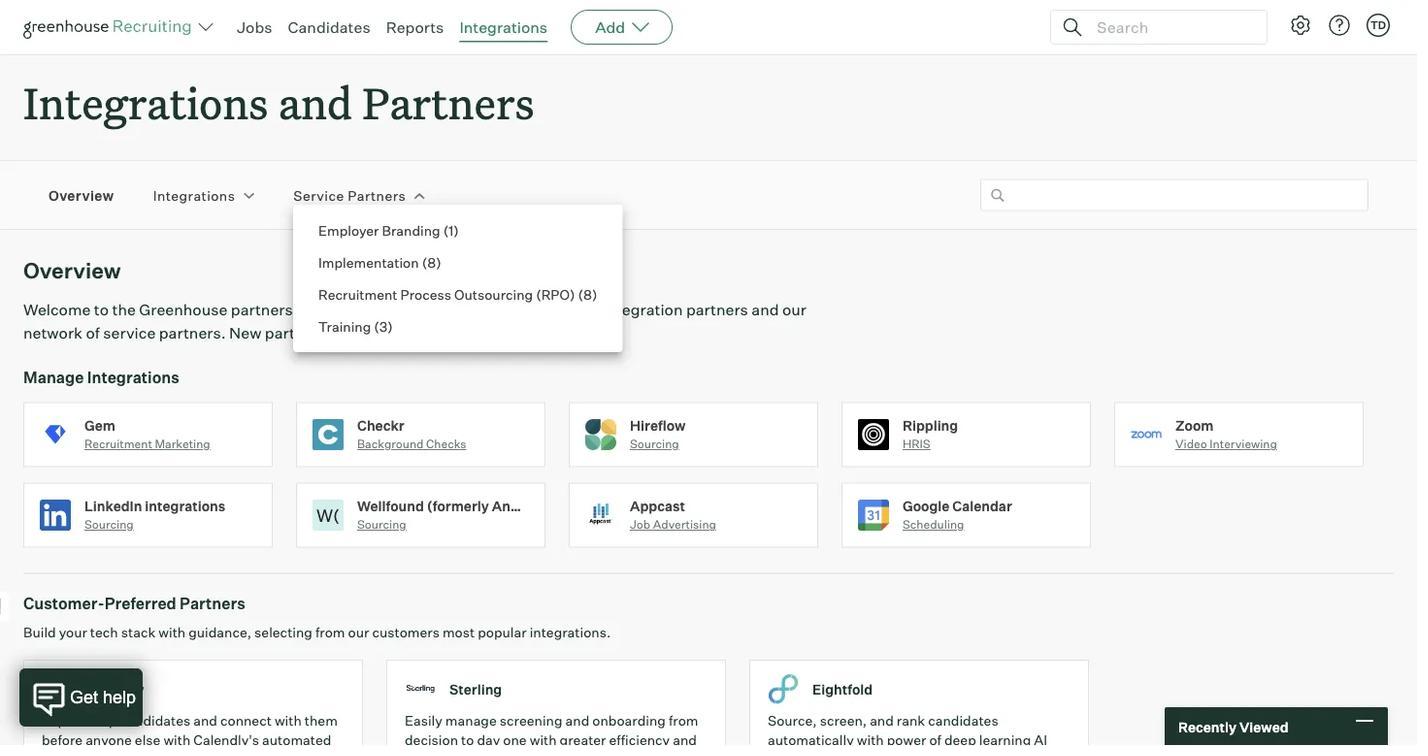 Task type: describe. For each thing, give the bounding box(es) containing it.
you
[[415, 300, 441, 320]]

1 vertical spatial 8
[[583, 286, 592, 303]]

(formerly
[[427, 498, 489, 515]]

and inside easily manage screening and onboarding from decision to day one with greater efficiency an
[[565, 713, 589, 730]]

( right (rpo)
[[578, 286, 583, 303]]

away.
[[436, 323, 477, 343]]

with inside source, screen, and rank candidates automatically with power of deep learning ai
[[857, 732, 884, 746]]

recruitment inside gem recruitment marketing
[[84, 437, 152, 452]]

) right just
[[388, 318, 393, 335]]

integrations.
[[530, 624, 611, 641]]

sourcing inside hireflow sourcing
[[630, 437, 679, 452]]

1 vertical spatial partners
[[348, 187, 406, 204]]

screening
[[500, 713, 563, 730]]

menu containing employer branding
[[293, 205, 623, 352]]

preferred
[[105, 594, 176, 614]]

calendly's
[[193, 732, 259, 746]]

( right branding
[[443, 222, 449, 239]]

sourcing inside linkedin integrations sourcing
[[84, 518, 134, 532]]

customer-preferred partners
[[23, 594, 245, 614]]

customer-
[[23, 594, 105, 614]]

top
[[96, 713, 117, 730]]

td button
[[1367, 14, 1390, 37]]

power
[[887, 732, 926, 746]]

integrations
[[145, 498, 226, 515]]

from inside easily manage screening and onboarding from decision to day one with greater efficiency an
[[669, 713, 698, 730]]

where
[[367, 300, 411, 320]]

network
[[23, 323, 83, 343]]

tech
[[90, 624, 118, 641]]

efficiency
[[609, 732, 670, 746]]

appcast job advertising
[[630, 498, 716, 532]]

partners for customer-preferred partners
[[180, 594, 245, 614]]

can
[[444, 300, 471, 320]]

rippling hris
[[903, 417, 958, 452]]

checkr
[[357, 417, 404, 434]]

td button
[[1363, 10, 1394, 41]]

service partners
[[293, 187, 406, 204]]

partnerships
[[231, 300, 324, 320]]

gem recruitment marketing
[[84, 417, 210, 452]]

video
[[1175, 437, 1207, 452]]

google calendar scheduling
[[903, 498, 1012, 532]]

w(
[[316, 505, 340, 526]]

advertising
[[653, 518, 716, 532]]

else
[[135, 732, 161, 746]]

impress top candidates and connect with them before anyone else with calendly's automate
[[42, 713, 338, 746]]

just
[[357, 323, 384, 343]]

page
[[327, 300, 363, 320]]

0 horizontal spatial integrations link
[[153, 186, 235, 205]]

service
[[103, 323, 156, 343]]

partners.
[[159, 323, 226, 343]]

implementation ( 8 )
[[318, 254, 441, 271]]

Search text field
[[1092, 13, 1249, 41]]

onboarding
[[592, 713, 666, 730]]

reports
[[386, 17, 444, 37]]

(rpo)
[[536, 286, 575, 303]]

candidates inside source, screen, and rank candidates automatically with power of deep learning ai
[[928, 713, 998, 730]]

greenhouse
[[139, 300, 227, 320]]

before
[[42, 732, 83, 746]]

easily manage screening and onboarding from decision to day one with greater efficiency an
[[405, 713, 698, 746]]

one
[[503, 732, 527, 746]]

screen,
[[820, 713, 867, 730]]

background
[[357, 437, 424, 452]]

employer branding ( 1 )
[[318, 222, 459, 239]]

hris
[[903, 437, 931, 452]]

rippling
[[903, 417, 958, 434]]

add button
[[571, 10, 673, 45]]

popular
[[478, 624, 527, 641]]

selecting
[[254, 624, 312, 641]]

manage
[[445, 713, 497, 730]]

process
[[400, 286, 451, 303]]

recently viewed
[[1178, 719, 1289, 736]]

0 vertical spatial overview
[[49, 187, 114, 204]]

jobs
[[237, 17, 272, 37]]

interviewing
[[1210, 437, 1277, 452]]

marketing
[[155, 437, 210, 452]]

and inside source, screen, and rank candidates automatically with power of deep learning ai
[[870, 713, 894, 730]]

service
[[293, 187, 344, 204]]

new
[[229, 323, 261, 343]]

service partners link
[[293, 186, 406, 205]]

outsourcing
[[454, 286, 533, 303]]

implementation
[[318, 254, 419, 271]]

gem
[[84, 417, 115, 434]]

0 horizontal spatial from
[[315, 624, 345, 641]]

click
[[399, 323, 433, 343]]

to inside welcome to the greenhouse partnerships page where you can explore our 450+ integration partners and our network of service partners. new partners are just a click away.
[[94, 300, 109, 320]]

employer
[[318, 222, 379, 239]]

partners for integrations and partners
[[362, 74, 534, 131]]

rank
[[897, 713, 925, 730]]

connect
[[220, 713, 272, 730]]

google
[[903, 498, 950, 515]]

jobs link
[[237, 17, 272, 37]]

integrations and partners
[[23, 74, 534, 131]]

viewed
[[1239, 719, 1289, 736]]

deep
[[944, 732, 976, 746]]

of inside source, screen, and rank candidates automatically with power of deep learning ai
[[929, 732, 941, 746]]

welcome
[[23, 300, 91, 320]]



Task type: locate. For each thing, give the bounding box(es) containing it.
with inside easily manage screening and onboarding from decision to day one with greater efficiency an
[[530, 732, 557, 746]]

0 vertical spatial of
[[86, 323, 100, 343]]

1 horizontal spatial candidates
[[928, 713, 998, 730]]

0 vertical spatial integrations link
[[459, 17, 548, 37]]

configure image
[[1289, 14, 1312, 37]]

automatically
[[768, 732, 854, 746]]

the
[[112, 300, 136, 320]]

1 vertical spatial of
[[929, 732, 941, 746]]

to down manage
[[461, 732, 474, 746]]

partners
[[686, 300, 748, 320], [265, 323, 327, 343]]

from up efficiency
[[669, 713, 698, 730]]

2 candidates from the left
[[928, 713, 998, 730]]

to left the
[[94, 300, 109, 320]]

appcast
[[630, 498, 685, 515]]

1 horizontal spatial our
[[532, 300, 556, 320]]

1 horizontal spatial integrations link
[[459, 17, 548, 37]]

0 horizontal spatial our
[[348, 624, 369, 641]]

and inside impress top candidates and connect with them before anyone else with calendly's automate
[[193, 713, 217, 730]]

checks
[[426, 437, 466, 452]]

build
[[23, 624, 56, 641]]

1 horizontal spatial of
[[929, 732, 941, 746]]

your
[[59, 624, 87, 641]]

0 horizontal spatial of
[[86, 323, 100, 343]]

to
[[94, 300, 109, 320], [461, 732, 474, 746]]

wellfound (formerly angellist talent) sourcing
[[357, 498, 606, 532]]

sourcing down wellfound
[[357, 518, 406, 532]]

)
[[454, 222, 459, 239], [436, 254, 441, 271], [592, 286, 597, 303], [388, 318, 393, 335]]

( up process
[[422, 254, 427, 271]]

hireflow sourcing
[[630, 417, 686, 452]]

1 vertical spatial integrations link
[[153, 186, 235, 205]]

wellfound
[[357, 498, 424, 515]]

( left a
[[374, 318, 379, 335]]

partners up guidance,
[[180, 594, 245, 614]]

greater
[[560, 732, 606, 746]]

with
[[158, 624, 186, 641], [275, 713, 302, 730], [163, 732, 191, 746], [530, 732, 557, 746], [857, 732, 884, 746]]

day
[[477, 732, 500, 746]]

angellist
[[492, 498, 556, 515]]

from
[[315, 624, 345, 641], [669, 713, 698, 730]]

of inside welcome to the greenhouse partnerships page where you can explore our 450+ integration partners and our network of service partners. new partners are just a click away.
[[86, 323, 100, 343]]

sourcing down linkedin
[[84, 518, 134, 532]]

impress
[[42, 713, 93, 730]]

guidance,
[[188, 624, 251, 641]]

sourcing
[[630, 437, 679, 452], [84, 518, 134, 532], [357, 518, 406, 532]]

manage integrations
[[23, 368, 179, 387]]

8
[[427, 254, 436, 271], [583, 286, 592, 303]]

0 horizontal spatial partners
[[265, 323, 327, 343]]

build your tech stack with guidance, selecting from our customers most popular integrations.
[[23, 624, 611, 641]]

source,
[[768, 713, 817, 730]]

overview
[[49, 187, 114, 204], [23, 257, 121, 284]]

1 candidates from the left
[[120, 713, 190, 730]]

with left the them
[[275, 713, 302, 730]]

1 vertical spatial to
[[461, 732, 474, 746]]

candidates up deep at the right of the page
[[928, 713, 998, 730]]

sterling
[[449, 681, 502, 698]]

hireflow
[[630, 417, 686, 434]]

zoom video interviewing
[[1175, 417, 1277, 452]]

customers
[[372, 624, 440, 641]]

0 vertical spatial recruitment
[[318, 286, 397, 303]]

1 vertical spatial recruitment
[[84, 437, 152, 452]]

8 up process
[[427, 254, 436, 271]]

0 vertical spatial partners
[[686, 300, 748, 320]]

sourcing down the hireflow
[[630, 437, 679, 452]]

2 horizontal spatial our
[[782, 300, 807, 320]]

checkr background checks
[[357, 417, 466, 452]]

1 vertical spatial from
[[669, 713, 698, 730]]

decision
[[405, 732, 458, 746]]

with right stack
[[158, 624, 186, 641]]

greenhouse recruiting image
[[23, 16, 198, 39]]

ai
[[1034, 732, 1047, 746]]

of
[[86, 323, 100, 343], [929, 732, 941, 746]]

scheduling
[[903, 518, 964, 532]]

recruitment process outsourcing (rpo) ( 8 )
[[318, 286, 597, 303]]

partners right integration
[[686, 300, 748, 320]]

with right else
[[163, 732, 191, 746]]

to inside easily manage screening and onboarding from decision to day one with greater efficiency an
[[461, 732, 474, 746]]

0 vertical spatial 8
[[427, 254, 436, 271]]

integration
[[603, 300, 683, 320]]

1 horizontal spatial from
[[669, 713, 698, 730]]

) up process
[[436, 254, 441, 271]]

with down 'screen,'
[[857, 732, 884, 746]]

are
[[330, 323, 353, 343]]

1 horizontal spatial partners
[[686, 300, 748, 320]]

partners down the partnerships
[[265, 323, 327, 343]]

menu
[[293, 205, 623, 352]]

candidates inside impress top candidates and connect with them before anyone else with calendly's automate
[[120, 713, 190, 730]]

3
[[379, 318, 388, 335]]

1 vertical spatial overview
[[23, 257, 121, 284]]

integrations link
[[459, 17, 548, 37], [153, 186, 235, 205]]

sourcing inside wellfound (formerly angellist talent) sourcing
[[357, 518, 406, 532]]

reports link
[[386, 17, 444, 37]]

recruitment inside menu
[[318, 286, 397, 303]]

anyone
[[86, 732, 132, 746]]

candidates up else
[[120, 713, 190, 730]]

1 horizontal spatial sourcing
[[357, 518, 406, 532]]

and
[[278, 74, 352, 131], [752, 300, 779, 320], [193, 713, 217, 730], [565, 713, 589, 730], [870, 713, 894, 730]]

them
[[305, 713, 338, 730]]

linkedin integrations sourcing
[[84, 498, 226, 532]]

0 horizontal spatial sourcing
[[84, 518, 134, 532]]

0 horizontal spatial recruitment
[[84, 437, 152, 452]]

partners down reports link
[[362, 74, 534, 131]]

1 vertical spatial partners
[[265, 323, 327, 343]]

manage
[[23, 368, 84, 387]]

easily
[[405, 713, 442, 730]]

0 horizontal spatial candidates
[[120, 713, 190, 730]]

explore
[[474, 300, 528, 320]]

recently
[[1178, 719, 1237, 736]]

1 horizontal spatial recruitment
[[318, 286, 397, 303]]

calendar
[[953, 498, 1012, 515]]

0 horizontal spatial 8
[[427, 254, 436, 271]]

training
[[318, 318, 371, 335]]

source, screen, and rank candidates automatically with power of deep learning ai
[[768, 713, 1047, 746]]

0 horizontal spatial to
[[94, 300, 109, 320]]

None text field
[[980, 179, 1369, 211]]

2 horizontal spatial sourcing
[[630, 437, 679, 452]]

of left "service"
[[86, 323, 100, 343]]

a
[[387, 323, 396, 343]]

8 right (rpo)
[[583, 286, 592, 303]]

our
[[532, 300, 556, 320], [782, 300, 807, 320], [348, 624, 369, 641]]

2 vertical spatial partners
[[180, 594, 245, 614]]

linkedin
[[84, 498, 142, 515]]

0 vertical spatial partners
[[362, 74, 534, 131]]

0 vertical spatial from
[[315, 624, 345, 641]]

) right (rpo)
[[592, 286, 597, 303]]

with down screening
[[530, 732, 557, 746]]

partners up employer branding ( 1 )
[[348, 187, 406, 204]]

0 vertical spatial to
[[94, 300, 109, 320]]

1 horizontal spatial 8
[[583, 286, 592, 303]]

candidates
[[288, 17, 370, 37]]

and inside welcome to the greenhouse partnerships page where you can explore our 450+ integration partners and our network of service partners. new partners are just a click away.
[[752, 300, 779, 320]]

from right selecting
[[315, 624, 345, 641]]

) right branding
[[454, 222, 459, 239]]

eightfold
[[812, 681, 873, 698]]

job
[[630, 518, 651, 532]]

of left deep at the right of the page
[[929, 732, 941, 746]]

1
[[449, 222, 454, 239]]

add
[[595, 17, 625, 37]]

training ( 3 )
[[318, 318, 393, 335]]

1 horizontal spatial to
[[461, 732, 474, 746]]

recruitment down gem
[[84, 437, 152, 452]]

recruitment up training ( 3 )
[[318, 286, 397, 303]]



Task type: vqa. For each thing, say whether or not it's contained in the screenshot.


